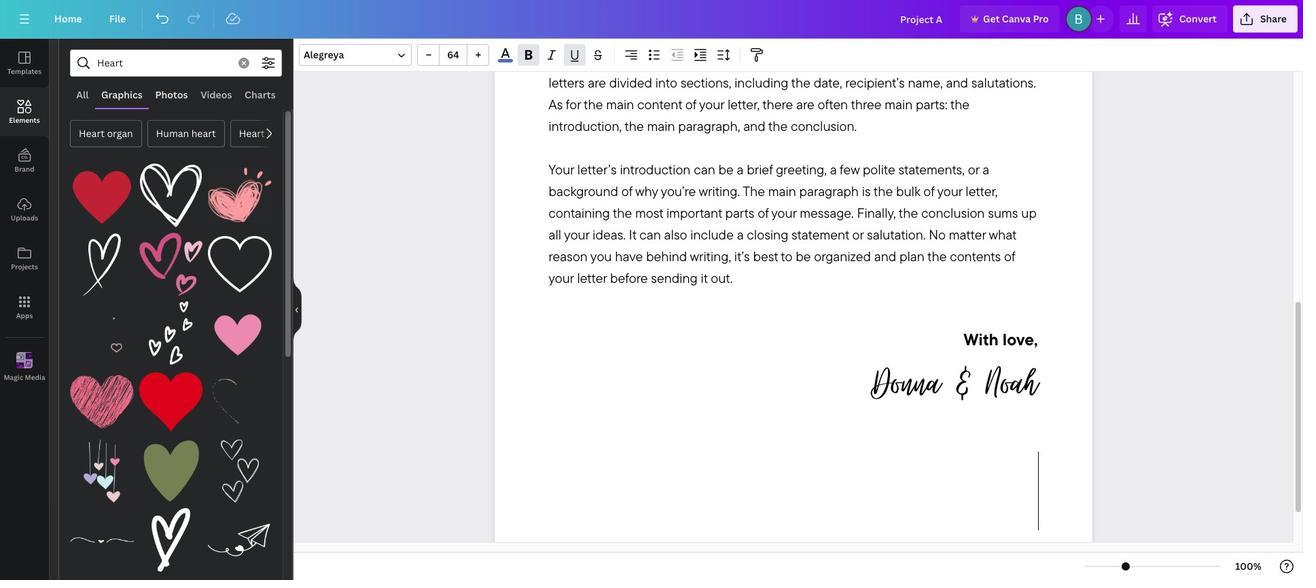Task type: locate. For each thing, give the bounding box(es) containing it.
before
[[610, 270, 648, 287]]

letter, down the including
[[728, 96, 760, 113]]

fun
[[616, 53, 635, 70]]

statements,
[[898, 161, 965, 178]]

are
[[588, 74, 606, 91], [796, 96, 814, 113]]

are right "letters"
[[588, 74, 606, 91]]

main down recipient's at the right of the page
[[885, 96, 913, 113]]

a left few
[[830, 161, 837, 178]]

0 horizontal spatial be
[[598, 53, 613, 70]]

you're right if
[[558, 31, 594, 48]]

heart left the organ
[[79, 127, 105, 140]]

start.
[[1000, 31, 1029, 48]]

if you're thinking of writing a letter yourself, make your intentions clear from the start. you can be fun and creative or straightforward, depending on your needs. most letters are divided into sections, including the date, recipient's name, and salutations. as for the main content of your letter, there are often three main parts: the introduction, the main paragraph, and the conclusion.
[[549, 31, 1039, 135]]

including
[[735, 74, 788, 91]]

or up sections,
[[713, 53, 724, 70]]

can up writing.
[[694, 161, 715, 178]]

main right the
[[768, 183, 796, 200]]

letter down you
[[577, 270, 607, 287]]

0 vertical spatial you're
[[558, 31, 594, 48]]

a down 'parts'
[[737, 226, 744, 243]]

why
[[635, 183, 658, 200]]

and down salutation.
[[874, 248, 896, 265]]

can right it
[[639, 226, 661, 243]]

1 horizontal spatial or
[[852, 226, 864, 243]]

sections,
[[681, 74, 731, 91]]

you're up important
[[661, 183, 696, 200]]

the up it
[[613, 205, 632, 222]]

what
[[989, 226, 1016, 243]]

letter, inside your letter's introduction can be a brief greeting, a few polite statements, or a background of why you're writing. the main paragraph is the bulk of your letter, containing the most important parts of your message. finally, the conclusion sums up all your ideas. it can also include a closing statement or salutation. no matter what reason you have behind writing, it's best to be organized and plan the contents of your letter before sending it out.
[[966, 183, 998, 200]]

elements button
[[0, 88, 49, 137]]

straightforward,
[[728, 53, 817, 70]]

scribbled heart image
[[70, 371, 134, 435]]

few
[[840, 161, 860, 178]]

1 vertical spatial letter,
[[966, 183, 998, 200]]

white heart vector image
[[208, 233, 272, 296]]

0 horizontal spatial letter,
[[728, 96, 760, 113]]

main down the divided
[[606, 96, 634, 113]]

you're
[[558, 31, 594, 48], [661, 183, 696, 200]]

heart for heart organ
[[79, 127, 105, 140]]

main menu bar
[[0, 0, 1303, 39]]

1 horizontal spatial letter,
[[966, 183, 998, 200]]

letter, up sums
[[966, 183, 998, 200]]

of down what at the right of the page
[[1004, 248, 1015, 265]]

your up conclusion
[[937, 183, 962, 200]]

your letter's introduction can be a brief greeting, a few polite statements, or a background of why you're writing. the main paragraph is the bulk of your letter, containing the most important parts of your message. finally, the conclusion sums up all your ideas. it can also include a closing statement or salutation. no matter what reason you have behind writing, it's best to be organized and plan the contents of your letter before sending it out.
[[549, 161, 1040, 287]]

1 horizontal spatial are
[[796, 96, 814, 113]]

all
[[76, 88, 89, 101]]

introduction
[[620, 161, 691, 178]]

conclusion.
[[791, 118, 857, 135]]

0 vertical spatial can
[[573, 53, 595, 70]]

paragraph,
[[678, 118, 740, 135]]

your up paragraph,
[[699, 96, 724, 113]]

brand button
[[0, 137, 49, 185]]

writing
[[660, 31, 699, 48]]

you're inside your letter's introduction can be a brief greeting, a few polite statements, or a background of why you're writing. the main paragraph is the bulk of your letter, containing the most important parts of your message. finally, the conclusion sums up all your ideas. it can also include a closing statement or salutation. no matter what reason you have behind writing, it's best to be organized and plan the contents of your letter before sending it out.
[[661, 183, 696, 200]]

graphics button
[[95, 82, 149, 108]]

1 horizontal spatial letter
[[712, 31, 742, 48]]

get
[[983, 12, 1000, 25]]

with
[[964, 330, 999, 350]]

be right to
[[796, 248, 811, 265]]

it
[[701, 270, 708, 287]]

&
[[954, 356, 973, 412]]

heart
[[79, 127, 105, 140], [239, 127, 265, 140]]

the
[[978, 31, 997, 48], [791, 74, 810, 91], [584, 96, 603, 113], [950, 96, 970, 113], [625, 118, 644, 135], [768, 118, 788, 135], [874, 183, 893, 200], [613, 205, 632, 222], [899, 205, 918, 222], [927, 248, 947, 265]]

2 heart from the left
[[239, 127, 265, 140]]

1 horizontal spatial can
[[639, 226, 661, 243]]

heart outline
[[239, 127, 299, 140]]

also
[[664, 226, 687, 243]]

ideas.
[[593, 226, 626, 243]]

1 vertical spatial you're
[[661, 183, 696, 200]]

yourself,
[[744, 31, 792, 48]]

or inside if you're thinking of writing a letter yourself, make your intentions clear from the start. you can be fun and creative or straightforward, depending on your needs. most letters are divided into sections, including the date, recipient's name, and salutations. as for the main content of your letter, there are often three main parts: the introduction, the main paragraph, and the conclusion.
[[713, 53, 724, 70]]

human
[[156, 127, 189, 140]]

0 vertical spatial or
[[713, 53, 724, 70]]

or up organized on the top
[[852, 226, 864, 243]]

all
[[549, 226, 561, 243]]

letter,
[[728, 96, 760, 113], [966, 183, 998, 200]]

1 horizontal spatial be
[[718, 161, 734, 178]]

0 horizontal spatial are
[[588, 74, 606, 91]]

are left often
[[796, 96, 814, 113]]

graphics
[[101, 88, 143, 101]]

0 horizontal spatial heart
[[79, 127, 105, 140]]

hand drawn heart image
[[208, 164, 272, 227]]

1 vertical spatial or
[[968, 161, 979, 178]]

1 horizontal spatial you're
[[661, 183, 696, 200]]

divided
[[609, 74, 652, 91]]

0 horizontal spatial can
[[573, 53, 595, 70]]

letter inside if you're thinking of writing a letter yourself, make your intentions clear from the start. you can be fun and creative or straightforward, depending on your needs. most letters are divided into sections, including the date, recipient's name, and salutations. as for the main content of your letter, there are often three main parts: the introduction, the main paragraph, and the conclusion.
[[712, 31, 742, 48]]

1 horizontal spatial heart
[[239, 127, 265, 140]]

2 horizontal spatial or
[[968, 161, 979, 178]]

brand
[[14, 164, 34, 174]]

make
[[795, 31, 826, 48]]

be inside if you're thinking of writing a letter yourself, make your intentions clear from the start. you can be fun and creative or straightforward, depending on your needs. most letters are divided into sections, including the date, recipient's name, and salutations. as for the main content of your letter, there are often three main parts: the introduction, the main paragraph, and the conclusion.
[[598, 53, 613, 70]]

photos button
[[149, 82, 194, 108]]

0 vertical spatial are
[[588, 74, 606, 91]]

get canva pro button
[[960, 5, 1060, 33]]

introduction,
[[549, 118, 622, 135]]

from
[[949, 31, 975, 48]]

a right writing
[[702, 31, 709, 48]]

0 horizontal spatial or
[[713, 53, 724, 70]]

and inside your letter's introduction can be a brief greeting, a few polite statements, or a background of why you're writing. the main paragraph is the bulk of your letter, containing the most important parts of your message. finally, the conclusion sums up all your ideas. it can also include a closing statement or salutation. no matter what reason you have behind writing, it's best to be organized and plan the contents of your letter before sending it out.
[[874, 248, 896, 265]]

side panel tab list
[[0, 39, 49, 392]]

on
[[887, 53, 902, 70]]

can right you
[[573, 53, 595, 70]]

of
[[646, 31, 657, 48], [685, 96, 696, 113], [621, 183, 632, 200], [923, 183, 934, 200], [758, 205, 768, 222], [1004, 248, 1015, 265]]

you're inside if you're thinking of writing a letter yourself, make your intentions clear from the start. you can be fun and creative or straightforward, depending on your needs. most letters are divided into sections, including the date, recipient's name, and salutations. as for the main content of your letter, there are often three main parts: the introduction, the main paragraph, and the conclusion.
[[558, 31, 594, 48]]

0 vertical spatial letter,
[[728, 96, 760, 113]]

the down bulk
[[899, 205, 918, 222]]

into
[[655, 74, 677, 91]]

be left fun
[[598, 53, 613, 70]]

the down get
[[978, 31, 997, 48]]

green heart image
[[139, 440, 203, 504]]

or right statements, on the right top of the page
[[968, 161, 979, 178]]

your down reason
[[549, 270, 574, 287]]

2 horizontal spatial can
[[694, 161, 715, 178]]

your up closing
[[771, 205, 797, 222]]

uploads button
[[0, 185, 49, 234]]

the down no
[[927, 248, 947, 265]]

0 horizontal spatial letter
[[577, 270, 607, 287]]

your up 'depending'
[[829, 31, 854, 48]]

letter inside your letter's introduction can be a brief greeting, a few polite statements, or a background of why you're writing. the main paragraph is the bulk of your letter, containing the most important parts of your message. finally, the conclusion sums up all your ideas. it can also include a closing statement or salutation. no matter what reason you have behind writing, it's best to be organized and plan the contents of your letter before sending it out.
[[577, 270, 607, 287]]

have
[[615, 248, 643, 265]]

can
[[573, 53, 595, 70], [694, 161, 715, 178], [639, 226, 661, 243]]

reason
[[549, 248, 588, 265]]

name,
[[908, 74, 943, 91]]

1 heart from the left
[[79, 127, 105, 140]]

letter, inside if you're thinking of writing a letter yourself, make your intentions clear from the start. you can be fun and creative or straightforward, depending on your needs. most letters are divided into sections, including the date, recipient's name, and salutations. as for the main content of your letter, there are often three main parts: the introduction, the main paragraph, and the conclusion.
[[728, 96, 760, 113]]

group
[[417, 44, 489, 66], [70, 156, 134, 227], [139, 156, 203, 227], [208, 156, 272, 227], [70, 225, 134, 296], [139, 225, 203, 296], [208, 225, 272, 296], [139, 294, 203, 365], [208, 294, 272, 365], [70, 302, 134, 365], [70, 363, 134, 435], [139, 363, 203, 435], [208, 371, 272, 435], [70, 432, 134, 504], [139, 432, 203, 504], [70, 501, 134, 573], [139, 501, 203, 573]]

closing
[[747, 226, 788, 243]]

2 horizontal spatial be
[[796, 248, 811, 265]]

media
[[25, 373, 45, 382]]

clear
[[918, 31, 946, 48]]

0 horizontal spatial you're
[[558, 31, 594, 48]]

main down content
[[647, 118, 675, 135]]

1 vertical spatial letter
[[577, 270, 607, 287]]

writing,
[[690, 248, 731, 265]]

0 vertical spatial letter
[[712, 31, 742, 48]]

be up writing.
[[718, 161, 734, 178]]

1 vertical spatial can
[[694, 161, 715, 178]]

to
[[781, 248, 792, 265]]

– – number field
[[444, 48, 463, 61]]

0 vertical spatial be
[[598, 53, 613, 70]]

organ
[[107, 127, 133, 140]]

letter left yourself,
[[712, 31, 742, 48]]

bulk
[[896, 183, 920, 200]]

red heart shape image
[[70, 164, 134, 227]]

pro
[[1033, 12, 1049, 25]]

main inside your letter's introduction can be a brief greeting, a few polite statements, or a background of why you're writing. the main paragraph is the bulk of your letter, containing the most important parts of your message. finally, the conclusion sums up all your ideas. it can also include a closing statement or salutation. no matter what reason you have behind writing, it's best to be organized and plan the contents of your letter before sending it out.
[[768, 183, 796, 200]]

it
[[629, 226, 636, 243]]

photos
[[155, 88, 188, 101]]

your
[[829, 31, 854, 48], [905, 53, 930, 70], [699, 96, 724, 113], [937, 183, 962, 200], [771, 205, 797, 222], [564, 226, 589, 243], [549, 270, 574, 287]]

heart left outline
[[239, 127, 265, 140]]

if
[[549, 31, 556, 48]]

message.
[[800, 205, 854, 222]]

all button
[[70, 82, 95, 108]]



Task type: vqa. For each thing, say whether or not it's contained in the screenshot.
'organ'
yes



Task type: describe. For each thing, give the bounding box(es) containing it.
letter's
[[577, 161, 617, 178]]

alegreya button
[[299, 44, 412, 66]]

greeting,
[[776, 161, 827, 178]]

date,
[[814, 74, 842, 91]]

and down there
[[743, 118, 765, 135]]

magic
[[4, 373, 23, 382]]

apps button
[[0, 283, 49, 332]]

a up sums
[[983, 161, 989, 178]]

share button
[[1233, 5, 1298, 33]]

often
[[818, 96, 848, 113]]

most
[[975, 53, 1003, 70]]

the right is at the top of the page
[[874, 183, 893, 200]]

1 vertical spatial be
[[718, 161, 734, 178]]

heart
[[191, 127, 216, 140]]

heart organ
[[79, 127, 133, 140]]

important
[[666, 205, 722, 222]]

hide image
[[293, 277, 302, 342]]

your right on
[[905, 53, 930, 70]]

statement
[[792, 226, 849, 243]]

heart for heart outline
[[239, 127, 265, 140]]

the down content
[[625, 118, 644, 135]]

apps
[[16, 311, 33, 321]]

needs.
[[933, 53, 971, 70]]

of left writing
[[646, 31, 657, 48]]

love,
[[1003, 330, 1038, 350]]

videos
[[201, 88, 232, 101]]

share
[[1260, 12, 1287, 25]]

content
[[637, 96, 682, 113]]

of left why
[[621, 183, 632, 200]]

three
[[851, 96, 881, 113]]

organized
[[814, 248, 871, 265]]

conclusion
[[921, 205, 985, 222]]

convert button
[[1152, 5, 1228, 33]]

most
[[635, 205, 663, 222]]

100% button
[[1226, 556, 1270, 578]]

videos button
[[194, 82, 238, 108]]

human heart
[[156, 127, 216, 140]]

letters
[[549, 74, 585, 91]]

donna
[[872, 356, 940, 412]]

2 vertical spatial be
[[796, 248, 811, 265]]

best
[[753, 248, 778, 265]]

intentions
[[857, 31, 915, 48]]

sums
[[988, 205, 1018, 222]]

of right bulk
[[923, 183, 934, 200]]

get canva pro
[[983, 12, 1049, 25]]

untitled media image
[[139, 371, 203, 435]]

magic media
[[4, 373, 45, 382]]

the right parts:
[[950, 96, 970, 113]]

2 vertical spatial or
[[852, 226, 864, 243]]

the down there
[[768, 118, 788, 135]]

brief
[[747, 161, 773, 178]]

salutations.
[[971, 74, 1036, 91]]

as
[[549, 96, 563, 113]]

plan
[[900, 248, 925, 265]]

recipient's
[[845, 74, 905, 91]]

your
[[549, 161, 574, 178]]

charts
[[245, 88, 276, 101]]

a inside if you're thinking of writing a letter yourself, make your intentions clear from the start. you can be fun and creative or straightforward, depending on your needs. most letters are divided into sections, including the date, recipient's name, and salutations. as for the main content of your letter, there are often three main parts: the introduction, the main paragraph, and the conclusion.
[[702, 31, 709, 48]]

for
[[566, 96, 581, 113]]

home
[[54, 12, 82, 25]]

the left "date,"
[[791, 74, 810, 91]]

there
[[762, 96, 793, 113]]

templates button
[[0, 39, 49, 88]]

heart outline button
[[230, 120, 308, 147]]

human heart button
[[147, 120, 225, 147]]

parts:
[[916, 96, 947, 113]]

Search elements search field
[[97, 50, 230, 76]]

matter
[[949, 226, 986, 243]]

h
[[1024, 356, 1038, 412]]

magic media button
[[0, 343, 49, 392]]

convert
[[1179, 12, 1217, 25]]

behind
[[646, 248, 687, 265]]

Design title text field
[[889, 5, 955, 33]]

parts
[[725, 205, 754, 222]]

the right for
[[584, 96, 603, 113]]

and down needs.
[[946, 74, 968, 91]]

a left brief
[[737, 161, 744, 178]]

2 vertical spatial can
[[639, 226, 661, 243]]

pink heart illustration image
[[70, 440, 134, 504]]

100%
[[1235, 560, 1262, 573]]

1 vertical spatial are
[[796, 96, 814, 113]]

paragraph
[[799, 183, 859, 200]]

file button
[[98, 5, 137, 33]]

heart organ button
[[70, 120, 142, 147]]

include
[[690, 226, 734, 243]]

writing.
[[699, 183, 740, 200]]

and right fun
[[638, 53, 660, 70]]

containing
[[549, 205, 610, 222]]

#3b75c2 image
[[498, 59, 513, 63]]

up
[[1021, 205, 1037, 222]]

you
[[590, 248, 612, 265]]

background
[[549, 183, 618, 200]]

of down sections,
[[685, 96, 696, 113]]

with love, donna & noa h
[[872, 330, 1038, 412]]

hand drawn hearts image
[[139, 233, 203, 296]]

it's
[[734, 248, 750, 265]]

your right all on the left top
[[564, 226, 589, 243]]

organic handdrawn anniversary pink solid heart image
[[208, 302, 272, 365]]

can inside if you're thinking of writing a letter yourself, make your intentions clear from the start. you can be fun and creative or straightforward, depending on your needs. most letters are divided into sections, including the date, recipient's name, and salutations. as for the main content of your letter, there are often three main parts: the introduction, the main paragraph, and the conclusion.
[[573, 53, 595, 70]]

of up closing
[[758, 205, 768, 222]]

is
[[862, 183, 871, 200]]

home link
[[43, 5, 93, 33]]

canva
[[1002, 12, 1031, 25]]

thinking
[[596, 31, 643, 48]]

you
[[549, 53, 570, 70]]



